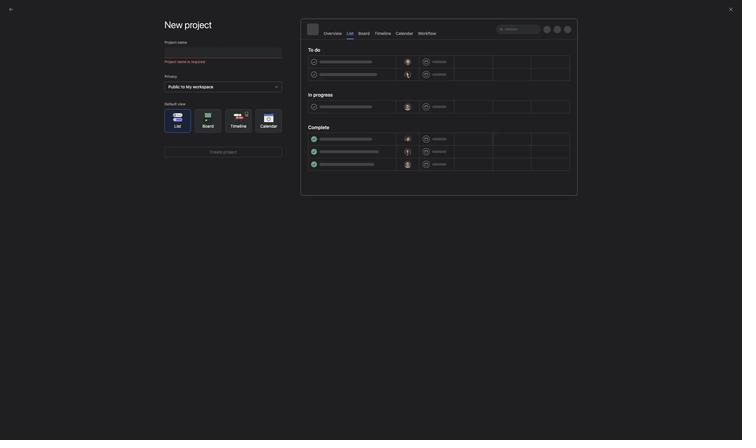 Task type: vqa. For each thing, say whether or not it's contained in the screenshot.
Complete
yes



Task type: locate. For each thing, give the bounding box(es) containing it.
0 for collaborators
[[442, 63, 445, 69]]

board
[[358, 31, 370, 36], [203, 124, 214, 129]]

project inside alert
[[165, 60, 176, 64]]

0 horizontal spatial timeline
[[231, 124, 247, 129]]

task
[[257, 113, 264, 117]]

0 horizontal spatial project
[[224, 150, 237, 155]]

thursday,
[[382, 36, 403, 41]]

0 left collaborators
[[442, 63, 445, 69]]

seven warlords of the sea link
[[496, 123, 576, 142]]

0
[[388, 63, 392, 69], [442, 63, 445, 69]]

list image inside "talkback" link
[[422, 128, 429, 135]]

1 0 from the left
[[388, 63, 392, 69]]

new project
[[165, 19, 212, 30]]

2 project from the top
[[165, 60, 176, 64]]

project for project name is required.
[[165, 60, 176, 64]]

2
[[428, 36, 431, 41]]

list image for cross-functional project plan
[[502, 107, 509, 114]]

name down new project
[[178, 40, 187, 45]]

0 horizontal spatial 0
[[388, 63, 392, 69]]

1 vertical spatial create
[[210, 150, 222, 155]]

tasks completed
[[393, 64, 421, 68]]

1 vertical spatial project
[[224, 150, 237, 155]]

1 vertical spatial project
[[165, 60, 176, 64]]

list image left cross- on the top of the page
[[502, 107, 509, 114]]

0 vertical spatial name
[[178, 40, 187, 45]]

talkback link
[[416, 123, 496, 142]]

project
[[551, 107, 564, 112], [224, 150, 237, 155]]

close image
[[729, 7, 734, 12]]

0 vertical spatial project
[[165, 40, 177, 45]]

name
[[178, 40, 187, 45], [177, 60, 186, 64]]

0 horizontal spatial calendar
[[260, 124, 277, 129]]

list image inside cross-functional project plan link
[[502, 107, 509, 114]]

tasks
[[393, 64, 402, 68]]

timeline
[[375, 31, 391, 36], [231, 124, 247, 129]]

1 vertical spatial board
[[203, 124, 214, 129]]

1 horizontal spatial 0
[[442, 63, 445, 69]]

thursday, november 2
[[382, 36, 431, 41]]

public to my workspace button
[[165, 82, 282, 92]]

1 horizontal spatial calendar
[[396, 31, 413, 36]]

functional
[[530, 107, 550, 112]]

public
[[168, 84, 180, 89]]

in progress
[[308, 92, 333, 98]]

list
[[347, 31, 354, 36], [174, 124, 181, 129]]

0 vertical spatial timeline
[[375, 31, 391, 36]]

list image left 'talkback'
[[422, 128, 429, 135]]

list image for seven warlords of the sea
[[502, 128, 509, 135]]

overdue (5)
[[283, 100, 307, 105]]

hide sidebar image
[[8, 5, 12, 9]]

1 project from the top
[[165, 40, 177, 45]]

0 left tasks on the right of page
[[388, 63, 392, 69]]

calendar
[[396, 31, 413, 36], [260, 124, 277, 129]]

list image inside seven warlords of the sea link
[[502, 128, 509, 135]]

calendar down task at the top left
[[260, 124, 277, 129]]

required.
[[191, 60, 206, 64]]

talkback
[[437, 129, 455, 134]]

to
[[181, 84, 185, 89]]

create for create project
[[210, 150, 222, 155]]

name inside project name is required. alert
[[177, 60, 186, 64]]

completed button
[[314, 100, 335, 108]]

name left is
[[177, 60, 186, 64]]

collaborators
[[447, 64, 468, 68]]

create project
[[437, 108, 465, 113]]

list image
[[502, 107, 509, 114], [422, 128, 429, 135], [502, 128, 509, 135]]

0 vertical spatial create
[[245, 113, 256, 117]]

project inside button
[[224, 150, 237, 155]]

0 horizontal spatial list
[[174, 124, 181, 129]]

0 for tasks completed
[[388, 63, 392, 69]]

2 0 from the left
[[442, 63, 445, 69]]

list down default view
[[174, 124, 181, 129]]

1 vertical spatial name
[[177, 60, 186, 64]]

list image left seven
[[502, 128, 509, 135]]

0 horizontal spatial create
[[210, 150, 222, 155]]

1 horizontal spatial create
[[245, 113, 256, 117]]

project up privacy at the left top of the page
[[165, 60, 176, 64]]

0 vertical spatial calendar
[[396, 31, 413, 36]]

1 horizontal spatial board
[[358, 31, 370, 36]]

project
[[165, 40, 177, 45], [165, 60, 176, 64]]

completed
[[403, 64, 421, 68]]

Project name is required. text field
[[165, 48, 282, 58]]

create
[[245, 113, 256, 117], [210, 150, 222, 155]]

calendar left "workflow"
[[396, 31, 413, 36]]

my tasks link
[[256, 90, 397, 98]]

cross-functional project plan link
[[496, 102, 576, 120]]

project up project name is required. on the top left of page
[[165, 40, 177, 45]]

default
[[165, 102, 177, 106]]

create project
[[210, 150, 237, 155]]

1 horizontal spatial list
[[347, 31, 354, 36]]

workflow
[[418, 31, 436, 36]]

list right overview
[[347, 31, 354, 36]]

1 horizontal spatial project
[[551, 107, 564, 112]]

complete
[[308, 125, 329, 130]]

overdue (5) button
[[283, 100, 307, 108]]

0 horizontal spatial board
[[203, 124, 214, 129]]



Task type: describe. For each thing, give the bounding box(es) containing it.
create task button
[[237, 111, 266, 119]]

project name is required. alert
[[165, 59, 282, 65]]

is
[[187, 60, 190, 64]]

1 vertical spatial timeline
[[231, 124, 247, 129]]

my
[[186, 84, 192, 89]]

warlords
[[530, 129, 547, 134]]

cross-
[[517, 107, 530, 112]]

the
[[554, 129, 560, 134]]

name for project name is required.
[[177, 60, 186, 64]]

customize
[[559, 65, 579, 70]]

list image for talkback
[[422, 128, 429, 135]]

to do
[[308, 47, 320, 53]]

public to my workspace
[[168, 84, 213, 89]]

0 vertical spatial project
[[551, 107, 564, 112]]

(5)
[[301, 100, 307, 105]]

1 vertical spatial list
[[174, 124, 181, 129]]

project for project name
[[165, 40, 177, 45]]

privacy
[[165, 74, 177, 79]]

seven warlords of the sea
[[517, 129, 568, 134]]

0 vertical spatial list
[[347, 31, 354, 36]]

sea
[[561, 129, 568, 134]]

name for project name
[[178, 40, 187, 45]]

add profile photo image
[[237, 88, 252, 102]]

overview
[[324, 31, 342, 36]]

plan
[[565, 107, 574, 112]]

overdue
[[283, 100, 300, 105]]

cross-functional project plan
[[517, 107, 574, 112]]

create task
[[245, 113, 264, 117]]

create project button
[[165, 147, 282, 158]]

seven
[[517, 129, 529, 134]]

completed
[[314, 100, 335, 105]]

default view
[[165, 102, 186, 106]]

of
[[549, 129, 552, 134]]

workspace
[[193, 84, 213, 89]]

project name is required.
[[165, 60, 206, 64]]

create for create task
[[245, 113, 256, 117]]

project name
[[165, 40, 187, 45]]

1 horizontal spatial timeline
[[375, 31, 391, 36]]

view
[[178, 102, 186, 106]]

go back image
[[9, 7, 14, 12]]

my tasks
[[256, 91, 280, 97]]

customize button
[[549, 63, 583, 73]]

november
[[405, 36, 427, 41]]

1 vertical spatial calendar
[[260, 124, 277, 129]]

this is a preview of your project image
[[301, 19, 578, 196]]

0 vertical spatial board
[[358, 31, 370, 36]]

create project link
[[416, 102, 496, 120]]



